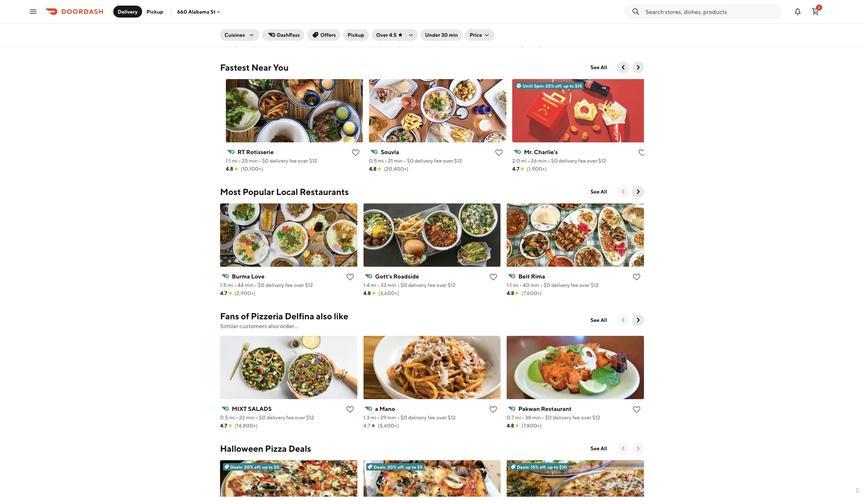 Task type: describe. For each thing, give the bounding box(es) containing it.
click to add this store to your saved list image for a mano
[[489, 406, 498, 414]]

cuisines
[[225, 32, 245, 38]]

rima
[[532, 273, 546, 280]]

delivery button
[[113, 6, 142, 17]]

• left 40
[[520, 282, 522, 288]]

burma
[[232, 273, 250, 280]]

4.8 for beit rima
[[507, 290, 515, 297]]

fee for pakwan restaurant
[[573, 415, 581, 421]]

2 previous button of carousel image from the top
[[620, 317, 628, 324]]

mr.
[[524, 149, 533, 156]]

2 button
[[809, 4, 824, 19]]

all for halloween pizza deals
[[601, 446, 608, 452]]

• down gott's roadside
[[398, 282, 400, 288]]

fastest near you link
[[220, 62, 289, 73]]

a
[[375, 406, 379, 413]]

0 horizontal spatial pickup button
[[142, 6, 168, 17]]

gott's
[[375, 273, 393, 280]]

(13,700+)
[[235, 41, 257, 48]]

4.7 for mr. charlie's
[[513, 166, 520, 172]]

660 alabama st button
[[177, 9, 222, 15]]

$​0 for sweetgreen
[[259, 33, 266, 39]]

4.8 for pakwan restaurant
[[507, 423, 515, 429]]

most
[[220, 187, 241, 197]]

0.7 mi • 38 min • $​0 delivery fee over $12
[[507, 415, 601, 421]]

over 4.5 button
[[372, 29, 418, 41]]

22
[[239, 415, 245, 421]]

see for most popular local restaurants
[[591, 189, 600, 195]]

delivery for gott's roadside
[[409, 282, 427, 288]]

(3,600+)
[[379, 290, 400, 297]]

mixt
[[232, 406, 247, 413]]

customers
[[240, 323, 267, 330]]

most popular local restaurants
[[220, 187, 349, 197]]

2.0 mi • 36 min • $​0 delivery fee over $12
[[220, 33, 314, 39]]

click to add this store to your saved list image for kitava
[[489, 24, 498, 33]]

$​0 for a mano
[[401, 415, 408, 421]]

delivery for sweetgreen
[[267, 33, 285, 39]]

rt
[[238, 149, 245, 156]]

burma love
[[232, 273, 265, 280]]

mi for pakwan restaurant
[[516, 415, 521, 421]]

(1,900+)
[[527, 166, 547, 172]]

• down love
[[255, 282, 257, 288]]

33
[[381, 282, 387, 288]]

$12 for beit rima
[[591, 282, 599, 288]]

$12 for pakwan restaurant
[[593, 415, 601, 421]]

5pm:
[[534, 83, 545, 88]]

1 deals: 20% off, up to $5 from the left
[[231, 465, 280, 470]]

gott's roadside
[[375, 273, 420, 280]]

min inside button
[[449, 32, 458, 38]]

fee for a mano
[[428, 415, 436, 421]]

$​0 for rt rotisserie
[[262, 158, 269, 164]]

under
[[425, 32, 441, 38]]

over for burma love
[[294, 282, 304, 288]]

delivery for beit rima
[[552, 282, 570, 288]]

4.7 for a mano
[[364, 423, 371, 429]]

• down the salads
[[256, 415, 258, 421]]

0 items, open order cart image
[[812, 7, 821, 16]]

you
[[273, 62, 289, 73]]

3 see all from the top
[[591, 317, 608, 323]]

25%
[[546, 83, 555, 88]]

4.7 for sweetgreen
[[220, 41, 227, 48]]

3 see all link from the top
[[587, 315, 612, 326]]

see for fastest near you
[[591, 64, 600, 70]]

st
[[211, 9, 216, 15]]

1.1 for beit rima
[[507, 282, 512, 288]]

popular
[[243, 187, 275, 197]]

$​0 for burma love
[[258, 282, 265, 288]]

mi for mr. charlie's
[[521, 158, 527, 164]]

all for fastest near you
[[601, 64, 608, 70]]

1.5 mi • 44 min • $​0 delivery fee over $12
[[220, 282, 313, 288]]

(22,700+)
[[378, 41, 401, 48]]

delivery
[[118, 8, 138, 15]]

offers
[[321, 32, 336, 38]]

0 horizontal spatial pickup
[[147, 8, 163, 15]]

(5,600+)
[[378, 423, 399, 429]]

• left 25
[[239, 158, 241, 164]]

3 see from the top
[[591, 317, 600, 323]]

fastest near you
[[220, 62, 289, 73]]

• left 36
[[236, 33, 238, 39]]

1.1 mi • 25 min • $​0 delivery fee over $12
[[226, 158, 317, 164]]

4.7 for kitava
[[364, 41, 371, 48]]

1.3
[[364, 415, 370, 421]]

delivery for kitava
[[409, 33, 428, 39]]

salads
[[248, 406, 272, 413]]

cuisines button
[[220, 29, 259, 41]]

(10,100+)
[[241, 166, 263, 172]]

over for kitava
[[438, 33, 448, 39]]

price
[[470, 32, 483, 38]]

min for a mano
[[388, 415, 397, 421]]

pakwan
[[519, 406, 540, 413]]

charlie's
[[534, 149, 558, 156]]

fee for sweetgreen
[[286, 33, 294, 39]]

pakwan restaurant
[[519, 406, 572, 413]]

halloween pizza deals
[[220, 444, 311, 454]]

rt rotisserie
[[238, 149, 274, 156]]

$15
[[575, 83, 583, 88]]

$​0 for souvla
[[407, 158, 414, 164]]

36
[[239, 33, 245, 39]]

over for a mano
[[437, 415, 447, 421]]

previous button of carousel image for most popular local restaurants
[[620, 188, 628, 196]]

1 deals: from the left
[[231, 465, 243, 470]]

2 $5 from the left
[[418, 465, 423, 470]]

mano
[[380, 406, 395, 413]]

restaurant
[[542, 406, 572, 413]]

click to add this store to your saved list image for sweetgreen
[[346, 24, 355, 33]]

1 horizontal spatial pickup button
[[344, 29, 369, 41]]

see all link for fastest near you
[[587, 62, 612, 73]]

mi for a mano
[[371, 415, 377, 421]]

mi for souvla
[[378, 158, 384, 164]]

similar
[[220, 323, 238, 330]]

• left 26
[[528, 158, 530, 164]]

min for mr. charlie's
[[538, 158, 547, 164]]

• left 44
[[234, 282, 237, 288]]

delivery for souvla
[[415, 158, 433, 164]]

under 30 min button
[[421, 29, 463, 41]]

$12 for mr. charlie's
[[599, 158, 607, 164]]

1.4 mi • 33 min • $​0 delivery fee over $12
[[364, 282, 456, 288]]

• up (5,600+)
[[398, 415, 400, 421]]

660
[[177, 9, 187, 15]]

over
[[376, 32, 388, 38]]

26
[[531, 158, 537, 164]]

price button
[[466, 29, 495, 41]]

29
[[381, 415, 387, 421]]

(14,800+)
[[235, 423, 258, 429]]

love
[[251, 273, 265, 280]]

min for burma love
[[245, 282, 254, 288]]

deals
[[289, 444, 311, 454]]

$​0 for pakwan restaurant
[[546, 415, 552, 421]]

• down charlie's
[[548, 158, 550, 164]]

min for sweetgreen
[[246, 33, 255, 39]]

restaurants
[[300, 187, 349, 197]]

4.5
[[389, 32, 397, 38]]

see all link for most popular local restaurants
[[587, 186, 612, 198]]

2.0 for sweetgreen
[[220, 33, 228, 39]]

min for pakwan restaurant
[[533, 415, 541, 421]]

4.7 for burma love
[[220, 290, 227, 297]]

halloween
[[220, 444, 264, 454]]

(6,400+)
[[522, 41, 543, 48]]

mi for rt rotisserie
[[232, 158, 238, 164]]

$​0 for beit rima
[[544, 282, 551, 288]]

0.5 mi • 22 min • $​0 delivery fee over $12
[[220, 415, 314, 421]]

40
[[523, 282, 530, 288]]

• down rima
[[541, 282, 543, 288]]

fans of pizzeria delfina also like similar customers also order...
[[220, 311, 349, 330]]

sweetgreen
[[232, 24, 264, 31]]

over for beit rima
[[580, 282, 590, 288]]

15%
[[531, 465, 539, 470]]

$10
[[560, 465, 567, 470]]

see for halloween pizza deals
[[591, 446, 600, 452]]

near
[[252, 62, 272, 73]]

1.3 mi • 29 min • $​0 delivery fee over $12
[[364, 415, 456, 421]]

over for sweetgreen
[[295, 33, 305, 39]]

click to add this store to your saved list image for souvla
[[495, 148, 504, 157]]

0.5 for souvla
[[369, 158, 377, 164]]

44
[[238, 282, 244, 288]]

a mano
[[375, 406, 395, 413]]

min for kitava
[[389, 33, 397, 39]]

mi for kitava
[[373, 33, 379, 39]]



Task type: vqa. For each thing, say whether or not it's contained in the screenshot.


Task type: locate. For each thing, give the bounding box(es) containing it.
$12 for souvla
[[454, 158, 462, 164]]

$5
[[274, 465, 280, 470], [418, 465, 423, 470]]

pizza
[[265, 444, 287, 454]]

click to add this store to your saved list image for burma love
[[346, 273, 355, 282]]

• up (20,400+)
[[404, 158, 406, 164]]

click to add this store to your saved list image
[[489, 24, 498, 33], [351, 148, 360, 157], [495, 148, 504, 157], [633, 273, 642, 282], [346, 406, 355, 414], [489, 406, 498, 414], [633, 406, 642, 414]]

1 vertical spatial 2.0
[[513, 158, 520, 164]]

4.7 down 1.3
[[364, 423, 371, 429]]

0 vertical spatial pickup
[[147, 8, 163, 15]]

4.7
[[220, 41, 227, 48], [364, 41, 371, 48], [507, 41, 514, 48], [513, 166, 520, 172], [220, 290, 227, 297], [220, 423, 227, 429], [364, 423, 371, 429]]

see all link
[[587, 62, 612, 73], [587, 186, 612, 198], [587, 315, 612, 326], [587, 443, 612, 455]]

min right 22
[[246, 415, 255, 421]]

min up (22,700+)
[[389, 33, 397, 39]]

660 alabama st
[[177, 9, 216, 15]]

2 deals: from the left
[[374, 465, 387, 470]]

0 vertical spatial next button of carousel image
[[635, 64, 642, 71]]

2 deals: 20% off, up to $5 from the left
[[374, 465, 423, 470]]

21 down souvla
[[388, 158, 393, 164]]

2 see all link from the top
[[587, 186, 612, 198]]

delfina
[[285, 311, 315, 322]]

over
[[295, 33, 305, 39], [438, 33, 448, 39], [298, 158, 308, 164], [443, 158, 453, 164], [587, 158, 598, 164], [294, 282, 304, 288], [437, 282, 447, 288], [580, 282, 590, 288], [295, 415, 305, 421], [437, 415, 447, 421], [582, 415, 592, 421]]

$​0 down the roadside
[[401, 282, 408, 288]]

4.7 left (6,400+)
[[507, 41, 514, 48]]

min for souvla
[[394, 158, 403, 164]]

fee
[[286, 33, 294, 39], [429, 33, 437, 39], [289, 158, 297, 164], [435, 158, 442, 164], [579, 158, 586, 164], [285, 282, 293, 288], [428, 282, 436, 288], [571, 282, 579, 288], [287, 415, 294, 421], [428, 415, 436, 421], [573, 415, 581, 421]]

1 vertical spatial also
[[268, 323, 279, 330]]

0 horizontal spatial also
[[268, 323, 279, 330]]

fee for mr. charlie's
[[579, 158, 586, 164]]

2 vertical spatial 0.5
[[220, 415, 228, 421]]

mi right 1.4
[[371, 282, 377, 288]]

4.7 down 1.5
[[220, 290, 227, 297]]

notification bell image
[[794, 7, 803, 16]]

2 all from the top
[[601, 189, 608, 195]]

1 vertical spatial pickup button
[[344, 29, 369, 41]]

min up (10,100+)
[[249, 158, 258, 164]]

click to add this store to your saved list image for mixt salads
[[346, 406, 355, 414]]

of
[[241, 311, 249, 322]]

pickup left over
[[348, 32, 365, 38]]

mi down kitava
[[373, 33, 379, 39]]

mi down souvla
[[378, 158, 384, 164]]

$​0 right 29
[[401, 415, 408, 421]]

$​0 for mr. charlie's
[[551, 158, 558, 164]]

0.5
[[364, 33, 372, 39], [369, 158, 377, 164], [220, 415, 228, 421]]

min up (20,400+)
[[394, 158, 403, 164]]

• down rotisserie
[[259, 158, 261, 164]]

0 vertical spatial also
[[316, 311, 332, 322]]

1 next button of carousel image from the top
[[635, 64, 642, 71]]

fans
[[220, 311, 239, 322]]

4 see all link from the top
[[587, 443, 612, 455]]

(2,900+)
[[235, 290, 256, 297]]

$12 for rt rotisserie
[[309, 158, 317, 164]]

21 for souvla
[[388, 158, 393, 164]]

click to add this store to your saved list image
[[346, 24, 355, 33], [638, 148, 647, 157], [346, 273, 355, 282], [489, 273, 498, 282]]

0.5 mi • 21 min • $​0 delivery fee over $12 up (20,400+)
[[369, 158, 462, 164]]

1 20% from the left
[[244, 465, 254, 470]]

min right 33
[[388, 282, 397, 288]]

min right 44
[[245, 282, 254, 288]]

2 20% from the left
[[388, 465, 397, 470]]

over for mixt salads
[[295, 415, 305, 421]]

0 horizontal spatial 21
[[383, 33, 388, 39]]

mi left 40
[[513, 282, 519, 288]]

0.7
[[507, 415, 515, 421]]

0 horizontal spatial $5
[[274, 465, 280, 470]]

1 horizontal spatial deals: 20% off, up to $5
[[374, 465, 423, 470]]

1.1 mi • 40 min • $​0 delivery fee over $12
[[507, 282, 599, 288]]

mi right 0.7
[[516, 415, 521, 421]]

1 all from the top
[[601, 64, 608, 70]]

delivery for mixt salads
[[267, 415, 286, 421]]

$12 for kitava
[[449, 33, 457, 39]]

20%
[[244, 465, 254, 470], [388, 465, 397, 470]]

• left 29
[[378, 415, 380, 421]]

21 left 4.5
[[383, 33, 388, 39]]

previous button of carousel image for halloween pizza deals
[[620, 445, 628, 453]]

next button of carousel image
[[635, 445, 642, 453]]

1 horizontal spatial 20%
[[388, 465, 397, 470]]

mi for beit rima
[[513, 282, 519, 288]]

to
[[570, 83, 574, 88], [269, 465, 273, 470], [412, 465, 417, 470], [555, 465, 559, 470]]

4.7 left (22,700+)
[[364, 41, 371, 48]]

$​0 for mixt salads
[[259, 415, 266, 421]]

1 horizontal spatial also
[[316, 311, 332, 322]]

$​0 down pakwan restaurant
[[546, 415, 552, 421]]

pickup button right delivery
[[142, 6, 168, 17]]

0.5 mi • 21 min • $​0 delivery fee over $12
[[364, 33, 457, 39], [369, 158, 462, 164]]

like
[[334, 311, 349, 322]]

pickup right delivery
[[147, 8, 163, 15]]

min for beit rima
[[531, 282, 540, 288]]

3 deals: from the left
[[517, 465, 530, 470]]

mi for gott's roadside
[[371, 282, 377, 288]]

0 vertical spatial 2.0
[[220, 33, 228, 39]]

1 vertical spatial 21
[[388, 158, 393, 164]]

30
[[442, 32, 448, 38]]

$​0 down rima
[[544, 282, 551, 288]]

delivery for a mano
[[409, 415, 427, 421]]

$12 for burma love
[[305, 282, 313, 288]]

pickup button
[[142, 6, 168, 17], [344, 29, 369, 41]]

$​0 down rotisserie
[[262, 158, 269, 164]]

4 see from the top
[[591, 446, 600, 452]]

• down kitava
[[380, 33, 382, 39]]

• down sweetgreen
[[256, 33, 258, 39]]

3 all from the top
[[601, 317, 608, 323]]

mi for mixt salads
[[229, 415, 235, 421]]

4.7 left (14,800+)
[[220, 423, 227, 429]]

over for mr. charlie's
[[587, 158, 598, 164]]

all for most popular local restaurants
[[601, 189, 608, 195]]

mi right 1.5
[[228, 282, 233, 288]]

$​0 up (20,400+)
[[407, 158, 414, 164]]

2.0 left 26
[[513, 158, 520, 164]]

mi left 36
[[229, 33, 235, 39]]

0 vertical spatial previous button of carousel image
[[620, 188, 628, 196]]

3 previous button of carousel image from the top
[[620, 445, 628, 453]]

see all for halloween pizza deals
[[591, 446, 608, 452]]

2 see from the top
[[591, 189, 600, 195]]

kitava
[[375, 24, 393, 31]]

$​0 right 4.5
[[402, 33, 408, 39]]

4.8 left (20,400+)
[[369, 166, 377, 172]]

2 see all from the top
[[591, 189, 608, 195]]

$12 for sweetgreen
[[306, 33, 314, 39]]

• left 22
[[236, 415, 238, 421]]

1 see all link from the top
[[587, 62, 612, 73]]

4.7 down cuisines
[[220, 41, 227, 48]]

over for souvla
[[443, 158, 453, 164]]

1.4
[[364, 282, 370, 288]]

all
[[601, 64, 608, 70], [601, 189, 608, 195], [601, 317, 608, 323], [601, 446, 608, 452]]

4.8 for souvla
[[369, 166, 377, 172]]

mi down mr.
[[521, 158, 527, 164]]

fee for beit rima
[[571, 282, 579, 288]]

1 horizontal spatial 2.0
[[513, 158, 520, 164]]

min up (7,600+)
[[531, 282, 540, 288]]

$12 for gott's roadside
[[448, 282, 456, 288]]

$12 for a mano
[[448, 415, 456, 421]]

next button of carousel image
[[635, 64, 642, 71], [635, 188, 642, 196], [635, 317, 642, 324]]

deals: 20% off, up to $5
[[231, 465, 280, 470], [374, 465, 423, 470]]

0.5 mi • 21 min • $​0 delivery fee over $12 for kitava
[[364, 33, 457, 39]]

mixt salads
[[232, 406, 272, 413]]

4.8 left (10,100+)
[[226, 166, 233, 172]]

1 horizontal spatial pickup
[[348, 32, 365, 38]]

next button of carousel image for fastest near you
[[635, 64, 642, 71]]

1 vertical spatial 0.5 mi • 21 min • $​0 delivery fee over $12
[[369, 158, 462, 164]]

2.0 mi • 26 min • $​0 delivery fee over $12
[[513, 158, 607, 164]]

deals: 15% off, up to $10
[[517, 465, 567, 470]]

delivery for mr. charlie's
[[559, 158, 578, 164]]

$​0 for kitava
[[402, 33, 408, 39]]

$​0 down love
[[258, 282, 265, 288]]

(20,400+)
[[384, 166, 409, 172]]

1 $5 from the left
[[274, 465, 280, 470]]

38
[[526, 415, 532, 421]]

4.8 down 0.7
[[507, 423, 515, 429]]

Store search: begin typing to search for stores available on DoorDash text field
[[646, 8, 778, 16]]

4 all from the top
[[601, 446, 608, 452]]

pizzeria
[[251, 311, 283, 322]]

• down pakwan restaurant
[[542, 415, 545, 421]]

1 vertical spatial previous button of carousel image
[[620, 317, 628, 324]]

0 vertical spatial 0.5
[[364, 33, 372, 39]]

0 horizontal spatial 20%
[[244, 465, 254, 470]]

click to add this store to your saved list image for gott's roadside
[[489, 273, 498, 282]]

see all for most popular local restaurants
[[591, 189, 608, 195]]

2.0 for mr. charlie's
[[513, 158, 520, 164]]

delivery for burma love
[[266, 282, 284, 288]]

0.5 for mixt salads
[[220, 415, 228, 421]]

mi left 25
[[232, 158, 238, 164]]

until
[[523, 83, 533, 88]]

1 vertical spatial 0.5
[[369, 158, 377, 164]]

4.7 for mixt salads
[[220, 423, 227, 429]]

$​0 down charlie's
[[551, 158, 558, 164]]

1.5
[[220, 282, 227, 288]]

• left 33
[[378, 282, 380, 288]]

fee for kitava
[[429, 33, 437, 39]]

1 horizontal spatial deals:
[[374, 465, 387, 470]]

1 vertical spatial next button of carousel image
[[635, 188, 642, 196]]

click to add this store to your saved list image for rt rotisserie
[[351, 148, 360, 157]]

4.8 left (7,600+)
[[507, 290, 515, 297]]

over for pakwan restaurant
[[582, 415, 592, 421]]

0 vertical spatial 21
[[383, 33, 388, 39]]

• left 38 on the right
[[522, 415, 525, 421]]

see
[[591, 64, 600, 70], [591, 189, 600, 195], [591, 317, 600, 323], [591, 446, 600, 452]]

rotisserie
[[246, 149, 274, 156]]

0 vertical spatial 0.5 mi • 21 min • $​0 delivery fee over $12
[[364, 33, 457, 39]]

offers button
[[308, 29, 341, 41]]

3 next button of carousel image from the top
[[635, 317, 642, 324]]

deals:
[[231, 465, 243, 470], [374, 465, 387, 470], [517, 465, 530, 470]]

min right 26
[[538, 158, 547, 164]]

0.5 for kitava
[[364, 33, 372, 39]]

• right 4.5
[[398, 33, 401, 39]]

$12 for mixt salads
[[306, 415, 314, 421]]

0 vertical spatial pickup button
[[142, 6, 168, 17]]

min for gott's roadside
[[388, 282, 397, 288]]

over for gott's roadside
[[437, 282, 447, 288]]

mi right 1.3
[[371, 415, 377, 421]]

beit
[[519, 273, 530, 280]]

2.0
[[220, 33, 228, 39], [513, 158, 520, 164]]

2 next button of carousel image from the top
[[635, 188, 642, 196]]

click to add this store to your saved list image for beit rima
[[633, 273, 642, 282]]

4.8 down 1.4
[[364, 290, 371, 297]]

local
[[276, 187, 298, 197]]

min for rt rotisserie
[[249, 158, 258, 164]]

mi
[[229, 33, 235, 39], [373, 33, 379, 39], [232, 158, 238, 164], [378, 158, 384, 164], [521, 158, 527, 164], [228, 282, 233, 288], [371, 282, 377, 288], [513, 282, 519, 288], [229, 415, 235, 421], [371, 415, 377, 421], [516, 415, 521, 421]]

mi left 22
[[229, 415, 235, 421]]

2 horizontal spatial deals:
[[517, 465, 530, 470]]

min right 36
[[246, 33, 255, 39]]

1 horizontal spatial $5
[[418, 465, 423, 470]]

1.1 for rt rotisserie
[[226, 158, 231, 164]]

min right the "30"
[[449, 32, 458, 38]]

previous button of carousel image
[[620, 188, 628, 196], [620, 317, 628, 324], [620, 445, 628, 453]]

min
[[449, 32, 458, 38], [246, 33, 255, 39], [389, 33, 397, 39], [249, 158, 258, 164], [394, 158, 403, 164], [538, 158, 547, 164], [245, 282, 254, 288], [388, 282, 397, 288], [531, 282, 540, 288], [246, 415, 255, 421], [388, 415, 397, 421], [533, 415, 541, 421]]

min right 38 on the right
[[533, 415, 541, 421]]

1 see all from the top
[[591, 64, 608, 70]]

mi for sweetgreen
[[229, 33, 235, 39]]

click to add this store to your saved list image for pakwan restaurant
[[633, 406, 642, 414]]

most popular local restaurants link
[[220, 186, 349, 198]]

• down souvla
[[385, 158, 387, 164]]

0 horizontal spatial 2.0
[[220, 33, 228, 39]]

1 vertical spatial 1.1
[[507, 282, 512, 288]]

under 30 min
[[425, 32, 458, 38]]

previous button of carousel image
[[620, 64, 628, 71]]

until 5pm: 25% off, up to $15
[[523, 83, 583, 88]]

min right 29
[[388, 415, 397, 421]]

halloween pizza deals link
[[220, 443, 311, 455]]

fee for burma love
[[285, 282, 293, 288]]

$​0 down the salads
[[259, 415, 266, 421]]

click to add this store to your saved list image for mr. charlie's
[[638, 148, 647, 157]]

order...
[[280, 323, 299, 330]]

1.1 left 40
[[507, 282, 512, 288]]

1 previous button of carousel image from the top
[[620, 188, 628, 196]]

$​0 down sweetgreen
[[259, 33, 266, 39]]

1.1
[[226, 158, 231, 164], [507, 282, 512, 288]]

souvla
[[381, 149, 399, 156]]

4.8 for rt rotisserie
[[226, 166, 233, 172]]

dashpass
[[277, 32, 300, 38]]

4.7 left the (1,900+)
[[513, 166, 520, 172]]

21
[[383, 33, 388, 39], [388, 158, 393, 164]]

also down pizzeria
[[268, 323, 279, 330]]

beit rima
[[519, 273, 546, 280]]

1 see from the top
[[591, 64, 600, 70]]

fee for souvla
[[435, 158, 442, 164]]

next button of carousel image for most popular local restaurants
[[635, 188, 642, 196]]

off,
[[556, 83, 563, 88], [255, 465, 262, 470], [398, 465, 405, 470], [540, 465, 547, 470]]

2 vertical spatial next button of carousel image
[[635, 317, 642, 324]]

fastest
[[220, 62, 250, 73]]

over for rt rotisserie
[[298, 158, 308, 164]]

2.0 left 36
[[220, 33, 228, 39]]

4.8 for gott's roadside
[[364, 290, 371, 297]]

4 see all from the top
[[591, 446, 608, 452]]

alabama
[[188, 9, 210, 15]]

0.5 mi • 21 min • $​0 delivery fee over $12 up (22,700+)
[[364, 33, 457, 39]]

see all for fastest near you
[[591, 64, 608, 70]]

1 horizontal spatial 1.1
[[507, 282, 512, 288]]

delivery
[[267, 33, 285, 39], [409, 33, 428, 39], [270, 158, 288, 164], [415, 158, 433, 164], [559, 158, 578, 164], [266, 282, 284, 288], [409, 282, 427, 288], [552, 282, 570, 288], [267, 415, 286, 421], [409, 415, 427, 421], [553, 415, 572, 421]]

2
[[819, 5, 821, 10]]

1 vertical spatial pickup
[[348, 32, 365, 38]]

mi for burma love
[[228, 282, 233, 288]]

0 horizontal spatial 1.1
[[226, 158, 231, 164]]

1.1 left 25
[[226, 158, 231, 164]]

2 vertical spatial previous button of carousel image
[[620, 445, 628, 453]]

$​0 for gott's roadside
[[401, 282, 408, 288]]

also left like
[[316, 311, 332, 322]]

see all link for halloween pizza deals
[[587, 443, 612, 455]]

0 vertical spatial 1.1
[[226, 158, 231, 164]]

pickup button left over
[[344, 29, 369, 41]]

25
[[242, 158, 248, 164]]

0 horizontal spatial deals: 20% off, up to $5
[[231, 465, 280, 470]]

pickup
[[147, 8, 163, 15], [348, 32, 365, 38]]

mr. charlie's
[[524, 149, 558, 156]]

0 horizontal spatial deals:
[[231, 465, 243, 470]]

roadside
[[394, 273, 420, 280]]

open menu image
[[29, 7, 38, 16]]

delivery for pakwan restaurant
[[553, 415, 572, 421]]

0.5 mi • 21 min • $​0 delivery fee over $12 for souvla
[[369, 158, 462, 164]]

delivery for rt rotisserie
[[270, 158, 288, 164]]

1 horizontal spatial 21
[[388, 158, 393, 164]]

(7,600+)
[[522, 290, 542, 297]]



